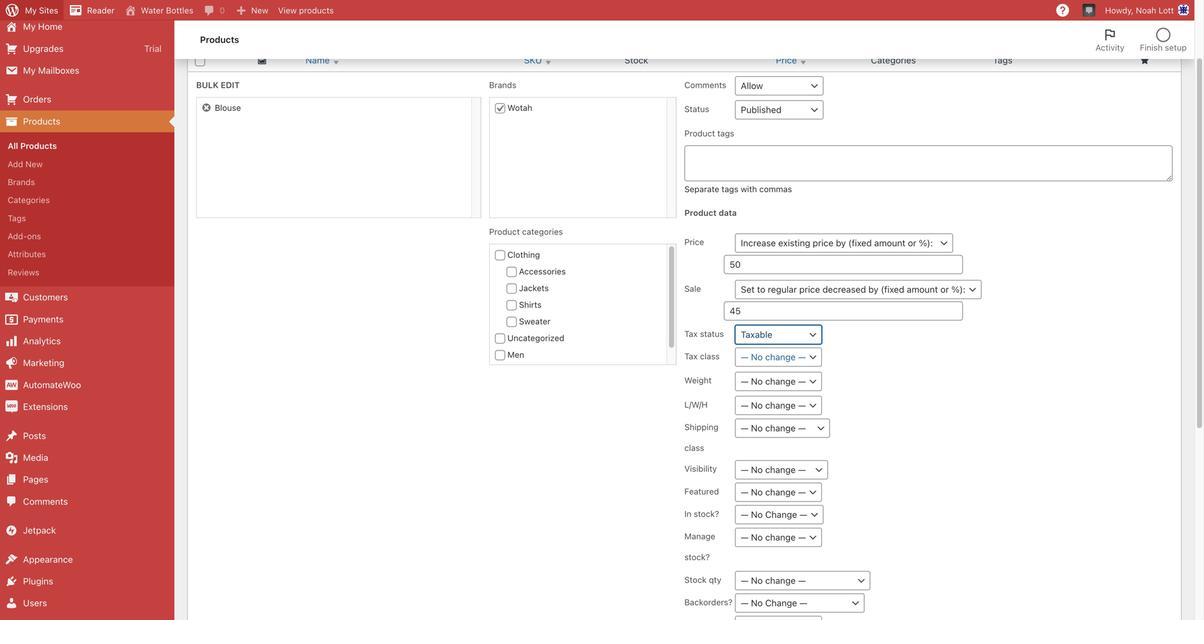 Task type: describe. For each thing, give the bounding box(es) containing it.
automatewoo
[[23, 380, 81, 390]]

qty
[[709, 575, 721, 585]]

separate tags with commas
[[685, 184, 792, 194]]

add new link
[[0, 155, 174, 173]]

activity button
[[1088, 21, 1132, 59]]

wotah
[[505, 103, 532, 113]]

plugins link
[[0, 571, 174, 593]]

finish setup
[[1140, 43, 1187, 52]]

with
[[741, 184, 757, 194]]

all for all (14) | published (14) | sorting
[[189, 8, 199, 18]]

class for shipping class
[[685, 444, 704, 453]]

noah
[[1136, 5, 1157, 15]]

users link
[[0, 593, 174, 615]]

orders
[[23, 94, 51, 105]]

uncategorized
[[505, 333, 564, 343]]

howdy,
[[1105, 5, 1134, 15]]

pages
[[23, 475, 48, 485]]

status
[[700, 329, 724, 339]]

men
[[505, 350, 524, 360]]

product for product categories
[[489, 227, 520, 237]]

manage stock?
[[685, 532, 715, 562]]

my for my sites
[[25, 5, 37, 15]]

categories
[[522, 227, 563, 237]]

view products
[[278, 5, 334, 15]]

toolbar navigation
[[0, 0, 1195, 23]]

add-ons link
[[0, 227, 174, 245]]

shipping
[[685, 423, 719, 432]]

notification image
[[1084, 4, 1094, 15]]

reviews
[[8, 268, 39, 277]]

data
[[719, 208, 737, 218]]

clothing
[[505, 250, 540, 260]]

tags link
[[0, 209, 174, 227]]

appearance link
[[0, 549, 174, 571]]

jackets
[[517, 283, 549, 293]]

finish setup button
[[1132, 21, 1195, 59]]

my sites
[[25, 5, 58, 15]]

manage
[[685, 532, 715, 542]]

sale
[[685, 284, 701, 294]]

2 (14) from the left
[[267, 8, 282, 18]]

commas
[[759, 184, 792, 194]]

Enter sale price ($) text field
[[724, 302, 963, 321]]

1 | from the left
[[220, 8, 222, 18]]

water
[[141, 5, 164, 15]]

0 link
[[199, 0, 230, 21]]

stock qty
[[685, 575, 721, 585]]

bulk edit
[[196, 80, 240, 90]]

all (14) | published (14) | sorting
[[189, 8, 320, 18]]

all for all products
[[8, 141, 18, 151]]

my for my home
[[23, 21, 36, 32]]

analytics
[[23, 336, 61, 347]]

products inside all products link
[[20, 141, 57, 151]]

edit
[[221, 80, 240, 90]]

reader
[[87, 5, 115, 15]]

add-ons
[[8, 232, 41, 241]]

users
[[23, 598, 47, 609]]

products link
[[0, 111, 174, 132]]

product tags
[[685, 128, 734, 138]]

howdy, noah lott
[[1105, 5, 1174, 15]]

tax class
[[685, 352, 720, 361]]

extensions
[[23, 402, 68, 412]]

products inside products link
[[23, 116, 60, 127]]

mailboxes
[[38, 65, 79, 76]]

4 items
[[1153, 28, 1182, 38]]

my home
[[23, 21, 63, 32]]

name link
[[300, 49, 519, 72]]

attributes link
[[0, 245, 174, 264]]

items
[[1161, 28, 1182, 38]]

marketing
[[23, 358, 64, 369]]

stock? for manage stock?
[[685, 553, 710, 562]]

Enter price ($) text field
[[724, 255, 963, 274]]

media
[[23, 453, 48, 463]]

0 vertical spatial price
[[776, 55, 797, 65]]

tax for tax status
[[685, 329, 698, 339]]

plugins
[[23, 576, 53, 587]]

2 | from the left
[[286, 8, 288, 18]]

sweater
[[517, 317, 551, 326]]

orders link
[[0, 89, 174, 111]]

in
[[685, 509, 692, 519]]

finish
[[1140, 43, 1163, 52]]

add new
[[8, 159, 43, 169]]

shipping class
[[685, 423, 719, 453]]

upgrades
[[23, 43, 64, 54]]

product categories
[[489, 227, 563, 237]]

bulk edit region
[[188, 72, 1181, 621]]



Task type: locate. For each thing, give the bounding box(es) containing it.
customers
[[23, 292, 68, 303]]

setup
[[1165, 43, 1187, 52]]

1 vertical spatial tax
[[685, 352, 698, 361]]

0 horizontal spatial brands
[[8, 177, 35, 187]]

separate
[[685, 184, 719, 194]]

accessories
[[517, 267, 566, 276]]

0 vertical spatial brands
[[489, 80, 517, 90]]

my inside "link"
[[25, 5, 37, 15]]

marketing link
[[0, 352, 174, 374]]

1 vertical spatial stock?
[[685, 553, 710, 562]]

stock inside "bulk edit" region
[[685, 575, 707, 585]]

None text field
[[685, 146, 1173, 181]]

(14) right published
[[267, 8, 282, 18]]

class for tax class
[[700, 352, 720, 361]]

0 horizontal spatial (14)
[[201, 8, 216, 18]]

1 vertical spatial brands
[[8, 177, 35, 187]]

class inside shipping class
[[685, 444, 704, 453]]

reviews link
[[0, 264, 174, 282]]

1 horizontal spatial comments
[[685, 80, 726, 90]]

sorting
[[292, 8, 320, 18]]

my sites link
[[0, 0, 63, 21]]

1 vertical spatial all
[[8, 141, 18, 151]]

new down all products
[[25, 159, 43, 169]]

jetpack
[[23, 526, 56, 536]]

0 horizontal spatial new
[[25, 159, 43, 169]]

0 horizontal spatial comments
[[23, 497, 68, 507]]

status
[[685, 104, 709, 114]]

1 tax from the top
[[685, 329, 698, 339]]

brands inside "bulk edit" region
[[489, 80, 517, 90]]

my left sites
[[25, 5, 37, 15]]

| left published
[[220, 8, 222, 18]]

comments link
[[0, 491, 174, 513]]

all products link
[[0, 137, 174, 155]]

product up clothing
[[489, 227, 520, 237]]

0 horizontal spatial all
[[8, 141, 18, 151]]

new
[[251, 5, 268, 15], [25, 159, 43, 169]]

1 horizontal spatial (14)
[[267, 8, 282, 18]]

jetpack link
[[0, 520, 174, 542]]

comments down pages
[[23, 497, 68, 507]]

0 vertical spatial class
[[700, 352, 720, 361]]

1 vertical spatial stock
[[685, 575, 707, 585]]

my down my sites "link"
[[23, 21, 36, 32]]

0 horizontal spatial categories
[[8, 195, 50, 205]]

0 horizontal spatial tags
[[8, 213, 26, 223]]

products
[[200, 34, 239, 45], [23, 116, 60, 127], [20, 141, 57, 151]]

all up add
[[8, 141, 18, 151]]

0 vertical spatial new
[[251, 5, 268, 15]]

activity
[[1096, 43, 1125, 52]]

product
[[685, 128, 715, 138], [685, 208, 717, 218], [489, 227, 520, 237]]

stock?
[[694, 509, 719, 519], [685, 553, 710, 562]]

0 vertical spatial stock
[[625, 55, 648, 65]]

(14) left 0
[[201, 8, 216, 18]]

0 vertical spatial tags
[[993, 55, 1013, 65]]

1 horizontal spatial all
[[189, 8, 199, 18]]

1 vertical spatial my
[[23, 21, 36, 32]]

0 vertical spatial all
[[189, 8, 199, 18]]

attributes
[[8, 250, 46, 259]]

0 horizontal spatial price
[[685, 237, 704, 247]]

stock? right in on the right
[[694, 509, 719, 519]]

brands
[[489, 80, 517, 90], [8, 177, 35, 187]]

tags
[[718, 128, 734, 138], [722, 184, 739, 194]]

media link
[[0, 447, 174, 469]]

in stock?
[[685, 509, 719, 519]]

my home link
[[0, 16, 174, 38]]

posts link
[[0, 425, 174, 447]]

stock for stock qty
[[685, 575, 707, 585]]

2 vertical spatial products
[[20, 141, 57, 151]]

brands up wotah
[[489, 80, 517, 90]]

product data
[[685, 208, 737, 218]]

products up 'add new'
[[20, 141, 57, 151]]

|
[[220, 8, 222, 18], [286, 8, 288, 18]]

tags up separate tags with commas
[[718, 128, 734, 138]]

1 vertical spatial price
[[685, 237, 704, 247]]

product down separate
[[685, 208, 717, 218]]

0
[[220, 5, 225, 15]]

tax for tax class
[[685, 352, 698, 361]]

sku link
[[519, 49, 618, 72]]

None submit
[[1104, 0, 1182, 19], [272, 24, 309, 45], [751, 24, 784, 45], [1104, 0, 1182, 19], [272, 24, 309, 45], [751, 24, 784, 45]]

0 vertical spatial products
[[200, 34, 239, 45]]

0 vertical spatial tags
[[718, 128, 734, 138]]

lott
[[1159, 5, 1174, 15]]

all left 0
[[189, 8, 199, 18]]

0 vertical spatial categories
[[871, 55, 916, 65]]

2 tax from the top
[[685, 352, 698, 361]]

my down the upgrades
[[23, 65, 36, 76]]

0 vertical spatial stock?
[[694, 509, 719, 519]]

1 vertical spatial categories
[[8, 195, 50, 205]]

1 vertical spatial tags
[[722, 184, 739, 194]]

1 vertical spatial products
[[23, 116, 60, 127]]

my mailboxes link
[[0, 60, 174, 82]]

bulk
[[196, 80, 219, 90]]

1 horizontal spatial stock
[[685, 575, 707, 585]]

comments inside "bulk edit" region
[[685, 80, 726, 90]]

stock? for in stock?
[[694, 509, 719, 519]]

0 vertical spatial tax
[[685, 329, 698, 339]]

weight
[[685, 376, 712, 386]]

price inside "bulk edit" region
[[685, 237, 704, 247]]

product down "status"
[[685, 128, 715, 138]]

automatewoo link
[[0, 374, 174, 396]]

0 horizontal spatial |
[[220, 8, 222, 18]]

1 vertical spatial product
[[685, 208, 717, 218]]

ons
[[27, 232, 41, 241]]

1 horizontal spatial new
[[251, 5, 268, 15]]

pages link
[[0, 469, 174, 491]]

4
[[1153, 28, 1158, 38]]

1 vertical spatial tags
[[8, 213, 26, 223]]

categories
[[871, 55, 916, 65], [8, 195, 50, 205]]

2 vertical spatial product
[[489, 227, 520, 237]]

1 horizontal spatial price
[[776, 55, 797, 65]]

stock left qty
[[685, 575, 707, 585]]

view
[[278, 5, 297, 15]]

None search field
[[990, 0, 1101, 19]]

new left view
[[251, 5, 268, 15]]

tags for product
[[718, 128, 734, 138]]

customers link
[[0, 287, 174, 309]]

published
[[226, 8, 264, 18]]

my mailboxes
[[23, 65, 79, 76]]

tab list
[[1088, 21, 1195, 59]]

tax left 'status'
[[685, 329, 698, 339]]

add-
[[8, 232, 27, 241]]

sorting link
[[291, 6, 322, 19]]

1 horizontal spatial brands
[[489, 80, 517, 90]]

bottles
[[166, 5, 193, 15]]

my for my mailboxes
[[23, 65, 36, 76]]

tax up weight
[[685, 352, 698, 361]]

1 horizontal spatial tags
[[993, 55, 1013, 65]]

0 vertical spatial my
[[25, 5, 37, 15]]

add
[[8, 159, 23, 169]]

tax
[[685, 329, 698, 339], [685, 352, 698, 361]]

tax status
[[685, 329, 724, 339]]

backorders?
[[685, 598, 733, 608]]

new inside toolbar navigation
[[251, 5, 268, 15]]

None checkbox
[[195, 56, 205, 66], [495, 103, 505, 114], [507, 284, 517, 294], [495, 334, 505, 344], [195, 56, 205, 66], [495, 103, 505, 114], [507, 284, 517, 294], [495, 334, 505, 344]]

shirts
[[517, 300, 542, 310]]

categories link
[[0, 191, 174, 209]]

home
[[38, 21, 63, 32]]

0 horizontal spatial stock
[[625, 55, 648, 65]]

stock? inside manage stock?
[[685, 553, 710, 562]]

comments up "status"
[[685, 80, 726, 90]]

stock down toolbar navigation on the top of page
[[625, 55, 648, 65]]

water bottles link
[[120, 0, 199, 21]]

payments link
[[0, 309, 174, 331]]

1 horizontal spatial categories
[[871, 55, 916, 65]]

0 vertical spatial product
[[685, 128, 715, 138]]

products down 0
[[200, 34, 239, 45]]

brands down 'add new'
[[8, 177, 35, 187]]

price link
[[771, 49, 865, 72]]

posts
[[23, 431, 46, 441]]

trial
[[144, 43, 162, 54]]

stock for stock
[[625, 55, 648, 65]]

analytics link
[[0, 331, 174, 352]]

products
[[299, 5, 334, 15]]

| left sorting link
[[286, 8, 288, 18]]

all products
[[8, 141, 57, 151]]

1 horizontal spatial |
[[286, 8, 288, 18]]

class
[[700, 352, 720, 361], [685, 444, 704, 453]]

1 vertical spatial new
[[25, 159, 43, 169]]

product for product tags
[[685, 128, 715, 138]]

view products link
[[274, 0, 339, 21]]

1 (14) from the left
[[201, 8, 216, 18]]

products down orders
[[23, 116, 60, 127]]

1 vertical spatial class
[[685, 444, 704, 453]]

product for product data
[[685, 208, 717, 218]]

class down 'status'
[[700, 352, 720, 361]]

tags left with on the right top of the page
[[722, 184, 739, 194]]

class up visibility
[[685, 444, 704, 453]]

payments
[[23, 314, 64, 325]]

None checkbox
[[495, 250, 505, 261], [507, 267, 517, 277], [507, 300, 517, 311], [507, 317, 517, 327], [495, 350, 505, 361], [495, 250, 505, 261], [507, 267, 517, 277], [507, 300, 517, 311], [507, 317, 517, 327], [495, 350, 505, 361]]

2 vertical spatial my
[[23, 65, 36, 76]]

tab list containing activity
[[1088, 21, 1195, 59]]

stock? down manage
[[685, 553, 710, 562]]

water bottles
[[141, 5, 193, 15]]

1 vertical spatial comments
[[23, 497, 68, 507]]

tags for separate
[[722, 184, 739, 194]]

featured
[[685, 487, 719, 497]]

appearance
[[23, 555, 73, 565]]

0 vertical spatial comments
[[685, 80, 726, 90]]

price
[[776, 55, 797, 65], [685, 237, 704, 247]]

name
[[306, 55, 330, 65]]



Task type: vqa. For each thing, say whether or not it's contained in the screenshot.
bottom Edit 'button'
no



